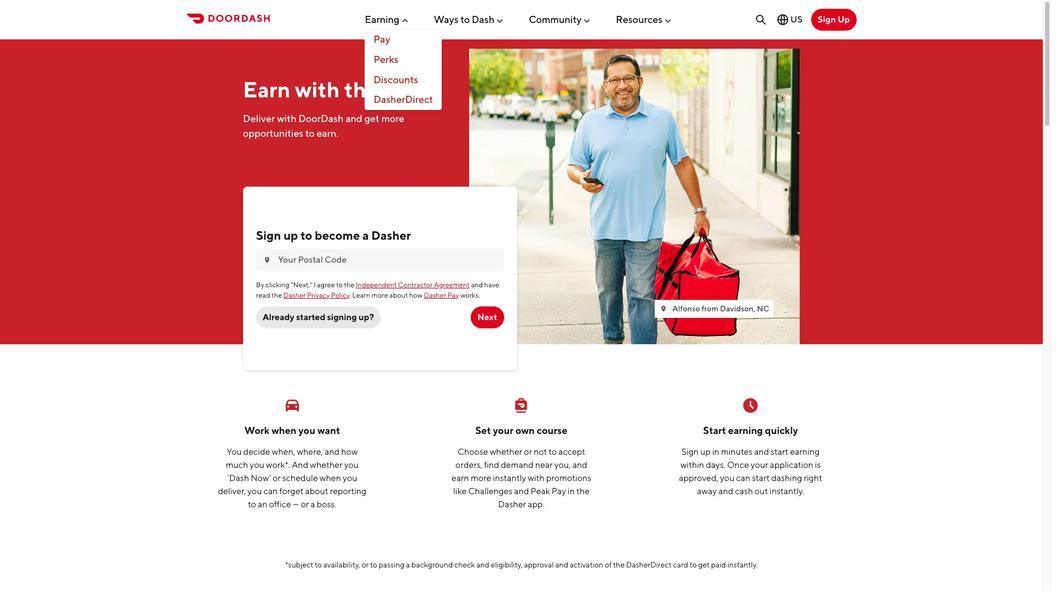 Task type: describe. For each thing, give the bounding box(es) containing it.
dasher inside choose whether or not to accept orders, find demand near you, and earn more instantly with promotions like challenges and peak pay in the dasher app.
[[499, 499, 526, 510]]

own
[[516, 425, 535, 437]]

from
[[702, 304, 719, 313]]

by clicking "next," i agree to the independent contractor agreement
[[256, 281, 470, 289]]

now'
[[251, 473, 271, 483]]

sign for sign up in minutes and start earning within days. once your application is approved, you can start dashing right away and cash out instantly.
[[682, 447, 699, 457]]

1 horizontal spatial dasherdirect
[[626, 561, 672, 569]]

earning link
[[365, 9, 410, 29]]

when inside you decide when, where, and how much you work*. and whether you 'dash now' or schedule when you deliver, you can forget about reporting to an office — or a boss.
[[320, 473, 341, 483]]

want
[[318, 425, 340, 437]]

much
[[226, 460, 248, 470]]

independent contractor agreement link
[[356, 281, 470, 289]]

card
[[673, 561, 689, 569]]

already started signing up? button
[[256, 307, 381, 329]]

a inside you decide when, where, and how much you work*. and whether you 'dash now' or schedule when you deliver, you can forget about reporting to an office — or a boss.
[[311, 499, 315, 510]]

background
[[412, 561, 453, 569]]

accept
[[559, 447, 586, 457]]

in inside choose whether or not to accept orders, find demand near you, and earn more instantly with promotions like challenges and peak pay in the dasher app.
[[568, 486, 575, 497]]

have
[[485, 281, 500, 289]]

you
[[227, 447, 242, 457]]

by
[[256, 281, 264, 289]]

set
[[476, 425, 491, 437]]

1 vertical spatial instantly.
[[728, 561, 758, 569]]

or right the availability,
[[362, 561, 369, 569]]

clicking
[[266, 281, 290, 289]]

agreement
[[434, 281, 470, 289]]

right
[[804, 473, 823, 483]]

sign for sign up
[[818, 14, 836, 25]]

perks
[[374, 54, 399, 65]]

up
[[838, 14, 850, 25]]

the right of
[[613, 561, 625, 569]]

you inside sign up in minutes and start earning within days. once your application is approved, you can start dashing right away and cash out instantly.
[[720, 473, 735, 483]]

like
[[453, 486, 467, 497]]

course
[[537, 425, 568, 437]]

opportunities
[[243, 127, 304, 139]]

start
[[704, 425, 726, 437]]

to inside you decide when, where, and how much you work*. and whether you 'dash now' or schedule when you deliver, you can forget about reporting to an office — or a boss.
[[248, 499, 256, 510]]

dasher down agreement
[[424, 291, 446, 299]]

and left "cash"
[[719, 486, 734, 497]]

in inside sign up in minutes and start earning within days. once your application is approved, you can start dashing right away and cash out instantly.
[[713, 447, 720, 457]]

promotions
[[546, 473, 592, 483]]

i
[[314, 281, 316, 289]]

2 vertical spatial a
[[406, 561, 410, 569]]

already started signing up?
[[263, 312, 374, 323]]

up for to
[[284, 228, 298, 243]]

you decide when, where, and how much you work*. and whether you 'dash now' or schedule when you deliver, you can forget about reporting to an office — or a boss.
[[218, 447, 367, 510]]

Your Postal Code text field
[[278, 254, 498, 266]]

peak
[[531, 486, 550, 497]]

already
[[263, 312, 295, 323]]

dasher up your postal code text box
[[372, 228, 411, 243]]

alfonso from davidson, nc image
[[469, 49, 800, 344]]

can inside you decide when, where, and how much you work*. and whether you 'dash now' or schedule when you deliver, you can forget about reporting to an office — or a boss.
[[264, 486, 278, 497]]

an
[[258, 499, 268, 510]]

of
[[605, 561, 612, 569]]

up for in
[[701, 447, 711, 457]]

to inside deliver with doordash and get more opportunities to earn.
[[306, 127, 315, 139]]

sign up in minutes and start earning within days. once your application is approved, you can start dashing right away and cash out instantly.
[[679, 447, 823, 497]]

sign for sign up to become a dasher
[[256, 228, 281, 243]]

dasher privacy policy . learn more about how dasher pay works.
[[284, 291, 480, 299]]

read
[[256, 291, 270, 299]]

sign up to become a dasher
[[256, 228, 411, 243]]

is
[[815, 460, 821, 470]]

up?
[[359, 312, 374, 323]]

—
[[293, 499, 299, 510]]

ways to dash
[[434, 14, 495, 25]]

globe line image
[[777, 13, 790, 26]]

agree
[[317, 281, 335, 289]]

work when you want
[[245, 425, 340, 437]]

forget
[[280, 486, 304, 497]]

1 horizontal spatial pay
[[448, 291, 459, 299]]

ways to dash link
[[434, 9, 505, 29]]

and right approval
[[556, 561, 569, 569]]

us
[[791, 14, 803, 25]]

1 horizontal spatial about
[[390, 291, 408, 299]]

0 vertical spatial how
[[409, 291, 423, 299]]

next
[[478, 312, 498, 323]]

quickly
[[765, 425, 798, 437]]

where,
[[297, 447, 323, 457]]

and down accept
[[573, 460, 588, 470]]

application
[[770, 460, 814, 470]]

schedule
[[282, 473, 318, 483]]

boss.
[[317, 499, 337, 510]]

not
[[534, 447, 547, 457]]

*subject to availability, or to passing a background check and eligibility, approval and activation of the dasherdirect card to get paid instantly.
[[285, 561, 758, 569]]

office
[[269, 499, 291, 510]]

and inside you decide when, where, and how much you work*. and whether you 'dash now' or schedule when you deliver, you can forget about reporting to an office — or a boss.
[[325, 447, 340, 457]]

or inside choose whether or not to accept orders, find demand near you, and earn more instantly with promotions like challenges and peak pay in the dasher app.
[[524, 447, 532, 457]]

the up .
[[344, 281, 355, 289]]

dashing
[[772, 473, 803, 483]]

and inside and have read the
[[471, 281, 483, 289]]

to right *subject
[[315, 561, 322, 569]]

vehicle car image
[[284, 397, 301, 414]]

independent
[[356, 281, 397, 289]]

you,
[[555, 460, 571, 470]]

0 horizontal spatial when
[[272, 425, 297, 437]]

paid
[[712, 561, 726, 569]]

davidson,
[[720, 304, 756, 313]]

become
[[315, 228, 360, 243]]

and right check
[[477, 561, 490, 569]]

about inside you decide when, where, and how much you work*. and whether you 'dash now' or schedule when you deliver, you can forget about reporting to an office — or a boss.
[[305, 486, 328, 497]]

whether inside choose whether or not to accept orders, find demand near you, and earn more instantly with promotions like challenges and peak pay in the dasher app.
[[490, 447, 523, 457]]

more for get
[[382, 113, 405, 124]]

earning inside sign up in minutes and start earning within days. once your application is approved, you can start dashing right away and cash out instantly.
[[790, 447, 820, 457]]

perks link
[[365, 50, 442, 70]]

deliver,
[[218, 486, 246, 497]]

0 vertical spatial start
[[771, 447, 789, 457]]

start earning quickly
[[704, 425, 798, 437]]

check
[[455, 561, 475, 569]]

and have read the
[[256, 281, 500, 299]]

earn
[[452, 473, 469, 483]]

challenges
[[469, 486, 513, 497]]



Task type: vqa. For each thing, say whether or not it's contained in the screenshot.
sign in button
yes



Task type: locate. For each thing, give the bounding box(es) containing it.
1 vertical spatial sign
[[256, 228, 281, 243]]

cash
[[735, 486, 753, 497]]

your
[[493, 425, 514, 437], [751, 460, 769, 470]]

0 vertical spatial pay
[[374, 34, 390, 45]]

doordash
[[299, 113, 344, 124]]

dasher pay link
[[424, 291, 459, 299]]

a left the boss.
[[311, 499, 315, 510]]

sign inside sign up in minutes and start earning within days. once your application is approved, you can start dashing right away and cash out instantly.
[[682, 447, 699, 457]]

more for learn
[[372, 291, 388, 299]]

with inside deliver with doordash and get more opportunities to earn.
[[277, 113, 297, 124]]

1 vertical spatial more
[[372, 291, 388, 299]]

more inside choose whether or not to accept orders, find demand near you, and earn more instantly with promotions like challenges and peak pay in the dasher app.
[[471, 473, 492, 483]]

1 horizontal spatial instantly.
[[770, 486, 805, 497]]

when,
[[272, 447, 295, 457]]

1 horizontal spatial up
[[701, 447, 711, 457]]

0 vertical spatial up
[[284, 228, 298, 243]]

to right card
[[690, 561, 697, 569]]

works.
[[461, 291, 480, 299]]

and down start earning quickly
[[755, 447, 769, 457]]

up left become
[[284, 228, 298, 243]]

to left passing
[[370, 561, 377, 569]]

reporting
[[330, 486, 367, 497]]

about down 'independent contractor agreement' link
[[390, 291, 408, 299]]

a right become
[[363, 228, 369, 243]]

how down contractor
[[409, 291, 423, 299]]

instantly. inside sign up in minutes and start earning within days. once your application is approved, you can start dashing right away and cash out instantly.
[[770, 486, 805, 497]]

instantly
[[493, 473, 526, 483]]

0 horizontal spatial your
[[493, 425, 514, 437]]

1 vertical spatial in
[[568, 486, 575, 497]]

order hotbag fill image
[[513, 397, 530, 414]]

choose whether or not to accept orders, find demand near you, and earn more instantly with promotions like challenges and peak pay in the dasher app.
[[452, 447, 592, 510]]

community link
[[529, 9, 592, 29]]

your right once
[[751, 460, 769, 470]]

can
[[737, 473, 751, 483], [264, 486, 278, 497]]

0 horizontal spatial can
[[264, 486, 278, 497]]

minutes
[[721, 447, 753, 457]]

"next,"
[[291, 281, 313, 289]]

0 horizontal spatial up
[[284, 228, 298, 243]]

1 vertical spatial whether
[[310, 460, 343, 470]]

activation
[[570, 561, 604, 569]]

discounts link
[[365, 70, 442, 90]]

work*.
[[266, 460, 290, 470]]

0 vertical spatial about
[[390, 291, 408, 299]]

earning up is
[[790, 447, 820, 457]]

1 horizontal spatial your
[[751, 460, 769, 470]]

you
[[299, 425, 316, 437], [250, 460, 264, 470], [344, 460, 359, 470], [343, 473, 357, 483], [720, 473, 735, 483], [248, 486, 262, 497]]

1 vertical spatial dasherdirect
[[626, 561, 672, 569]]

your inside sign up in minutes and start earning within days. once your application is approved, you can start dashing right away and cash out instantly.
[[751, 460, 769, 470]]

0 vertical spatial a
[[363, 228, 369, 243]]

2 vertical spatial pay
[[552, 486, 566, 497]]

dash
[[472, 14, 495, 25]]

0 horizontal spatial get
[[365, 113, 380, 124]]

start
[[771, 447, 789, 457], [752, 473, 770, 483]]

0 horizontal spatial instantly.
[[728, 561, 758, 569]]

1 horizontal spatial sign
[[682, 447, 699, 457]]

1 vertical spatial your
[[751, 460, 769, 470]]

2 horizontal spatial a
[[406, 561, 410, 569]]

1 horizontal spatial a
[[363, 228, 369, 243]]

2 horizontal spatial sign
[[818, 14, 836, 25]]

to inside choose whether or not to accept orders, find demand near you, and earn more instantly with promotions like challenges and peak pay in the dasher app.
[[549, 447, 557, 457]]

within
[[681, 460, 705, 470]]

dasherdirect down discounts link
[[374, 94, 433, 105]]

get left paid
[[699, 561, 710, 569]]

earning
[[728, 425, 763, 437], [790, 447, 820, 457]]

instantly.
[[770, 486, 805, 497], [728, 561, 758, 569]]

up inside sign up in minutes and start earning within days. once your application is approved, you can start dashing right away and cash out instantly.
[[701, 447, 711, 457]]

0 horizontal spatial start
[[752, 473, 770, 483]]

1 vertical spatial about
[[305, 486, 328, 497]]

0 horizontal spatial in
[[568, 486, 575, 497]]

with up doordash
[[295, 76, 340, 102]]

more down dasherdirect link
[[382, 113, 405, 124]]

about
[[390, 291, 408, 299], [305, 486, 328, 497]]

1 horizontal spatial get
[[699, 561, 710, 569]]

the down promotions
[[577, 486, 590, 497]]

resources link
[[616, 9, 673, 29]]

1 vertical spatial can
[[264, 486, 278, 497]]

0 horizontal spatial sign
[[256, 228, 281, 243]]

the down clicking
[[272, 291, 282, 299]]

earning up minutes on the right of the page
[[728, 425, 763, 437]]

start up out
[[752, 473, 770, 483]]

dasherdirect left card
[[626, 561, 672, 569]]

0 vertical spatial sign
[[818, 14, 836, 25]]

and right doordash
[[346, 113, 363, 124]]

0 horizontal spatial whether
[[310, 460, 343, 470]]

more inside deliver with doordash and get more opportunities to earn.
[[382, 113, 405, 124]]

instantly. right paid
[[728, 561, 758, 569]]

0 vertical spatial when
[[272, 425, 297, 437]]

or down work*.
[[273, 473, 281, 483]]

pay
[[374, 34, 390, 45], [448, 291, 459, 299], [552, 486, 566, 497]]

sign up
[[818, 14, 850, 25]]

about up the boss.
[[305, 486, 328, 497]]

1 vertical spatial get
[[699, 561, 710, 569]]

with up opportunities
[[277, 113, 297, 124]]

in up days.
[[713, 447, 720, 457]]

can up "cash"
[[737, 473, 751, 483]]

2 vertical spatial sign
[[682, 447, 699, 457]]

0 vertical spatial instantly.
[[770, 486, 805, 497]]

0 vertical spatial can
[[737, 473, 751, 483]]

0 horizontal spatial about
[[305, 486, 328, 497]]

the inside choose whether or not to accept orders, find demand near you, and earn more instantly with promotions like challenges and peak pay in the dasher app.
[[577, 486, 590, 497]]

sign up location pin icon
[[256, 228, 281, 243]]

2 vertical spatial more
[[471, 473, 492, 483]]

time fill image
[[742, 397, 760, 414]]

location pin image
[[660, 305, 668, 313]]

or right —
[[301, 499, 309, 510]]

pay inside choose whether or not to accept orders, find demand near you, and earn more instantly with promotions like challenges and peak pay in the dasher app.
[[552, 486, 566, 497]]

how up reporting
[[341, 447, 358, 457]]

to left earn.
[[306, 127, 315, 139]]

eligibility,
[[491, 561, 523, 569]]

passing
[[379, 561, 405, 569]]

whether inside you decide when, where, and how much you work*. and whether you 'dash now' or schedule when you deliver, you can forget about reporting to an office — or a boss.
[[310, 460, 343, 470]]

or left not
[[524, 447, 532, 457]]

or
[[524, 447, 532, 457], [273, 473, 281, 483], [301, 499, 309, 510], [362, 561, 369, 569]]

discounts
[[374, 74, 418, 85]]

0 vertical spatial in
[[713, 447, 720, 457]]

best
[[383, 76, 428, 102]]

and
[[346, 113, 363, 124], [471, 281, 483, 289], [325, 447, 340, 457], [755, 447, 769, 457], [573, 460, 588, 470], [514, 486, 529, 497], [719, 486, 734, 497], [477, 561, 490, 569], [556, 561, 569, 569]]

pay link
[[365, 30, 442, 50]]

1 vertical spatial a
[[311, 499, 315, 510]]

get
[[365, 113, 380, 124], [699, 561, 710, 569]]

availability,
[[323, 561, 360, 569]]

0 vertical spatial earning
[[728, 425, 763, 437]]

near
[[535, 460, 553, 470]]

in down promotions
[[568, 486, 575, 497]]

dasherdirect link
[[365, 90, 442, 110]]

dasher left app.
[[499, 499, 526, 510]]

2 horizontal spatial pay
[[552, 486, 566, 497]]

dasher down "next,"
[[284, 291, 306, 299]]

privacy
[[307, 291, 330, 299]]

1 horizontal spatial how
[[409, 291, 423, 299]]

1 horizontal spatial when
[[320, 473, 341, 483]]

find
[[484, 460, 500, 470]]

get inside deliver with doordash and get more opportunities to earn.
[[365, 113, 380, 124]]

orders,
[[456, 460, 483, 470]]

set your own course
[[476, 425, 568, 437]]

1 horizontal spatial whether
[[490, 447, 523, 457]]

the inside and have read the
[[272, 291, 282, 299]]

1 vertical spatial with
[[277, 113, 297, 124]]

0 horizontal spatial a
[[311, 499, 315, 510]]

out
[[755, 486, 768, 497]]

the
[[344, 76, 379, 102], [344, 281, 355, 289], [272, 291, 282, 299], [577, 486, 590, 497], [613, 561, 625, 569]]

0 vertical spatial whether
[[490, 447, 523, 457]]

1 vertical spatial earning
[[790, 447, 820, 457]]

deliver with doordash and get more opportunities to earn.
[[243, 113, 405, 139]]

location pin image
[[263, 256, 272, 265]]

0 vertical spatial with
[[295, 76, 340, 102]]

approval
[[524, 561, 554, 569]]

to up policy
[[336, 281, 343, 289]]

whether down where,
[[310, 460, 343, 470]]

get down dasherdirect link
[[365, 113, 380, 124]]

1 vertical spatial up
[[701, 447, 711, 457]]

demand
[[501, 460, 534, 470]]

up
[[284, 228, 298, 243], [701, 447, 711, 457]]

to left become
[[301, 228, 313, 243]]

when up 'when,'
[[272, 425, 297, 437]]

1 vertical spatial pay
[[448, 291, 459, 299]]

0 vertical spatial your
[[493, 425, 514, 437]]

app.
[[528, 499, 545, 510]]

pay down promotions
[[552, 486, 566, 497]]

decide
[[244, 447, 270, 457]]

choose
[[458, 447, 488, 457]]

signing
[[327, 312, 357, 323]]

learn
[[353, 291, 370, 299]]

more up challenges
[[471, 473, 492, 483]]

the down perks on the left top
[[344, 76, 379, 102]]

start up application
[[771, 447, 789, 457]]

1 horizontal spatial can
[[737, 473, 751, 483]]

with for the
[[295, 76, 340, 102]]

can inside sign up in minutes and start earning within days. once your application is approved, you can start dashing right away and cash out instantly.
[[737, 473, 751, 483]]

*subject
[[285, 561, 313, 569]]

0 horizontal spatial earning
[[728, 425, 763, 437]]

nc
[[757, 304, 770, 313]]

instantly. down dashing
[[770, 486, 805, 497]]

2 vertical spatial with
[[528, 473, 545, 483]]

1 horizontal spatial start
[[771, 447, 789, 457]]

pay inside pay link
[[374, 34, 390, 45]]

and up works.
[[471, 281, 483, 289]]

pay down earning
[[374, 34, 390, 45]]

dasher privacy policy link
[[284, 291, 350, 299]]

more down 'independent'
[[372, 291, 388, 299]]

how inside you decide when, where, and how much you work*. and whether you 'dash now' or schedule when you deliver, you can forget about reporting to an office — or a boss.
[[341, 447, 358, 457]]

with up peak
[[528, 473, 545, 483]]

1 horizontal spatial earning
[[790, 447, 820, 457]]

earn with the best
[[243, 76, 428, 102]]

sign inside button
[[818, 14, 836, 25]]

0 horizontal spatial dasherdirect
[[374, 94, 433, 105]]

1 vertical spatial when
[[320, 473, 341, 483]]

earning
[[365, 14, 400, 25]]

sign up within
[[682, 447, 699, 457]]

and
[[292, 460, 309, 470]]

whether up demand
[[490, 447, 523, 457]]

1 vertical spatial how
[[341, 447, 358, 457]]

deliver
[[243, 113, 275, 124]]

with for doordash
[[277, 113, 297, 124]]

how
[[409, 291, 423, 299], [341, 447, 358, 457]]

with inside choose whether or not to accept orders, find demand near you, and earn more instantly with promotions like challenges and peak pay in the dasher app.
[[528, 473, 545, 483]]

a right passing
[[406, 561, 410, 569]]

pay down agreement
[[448, 291, 459, 299]]

to left dash
[[461, 14, 470, 25]]

0 horizontal spatial pay
[[374, 34, 390, 45]]

.
[[350, 291, 351, 299]]

to right not
[[549, 447, 557, 457]]

and down instantly
[[514, 486, 529, 497]]

up up days.
[[701, 447, 711, 457]]

sign left up
[[818, 14, 836, 25]]

0 vertical spatial get
[[365, 113, 380, 124]]

can up an on the bottom left of page
[[264, 486, 278, 497]]

0 horizontal spatial how
[[341, 447, 358, 457]]

started
[[296, 312, 326, 323]]

to
[[461, 14, 470, 25], [306, 127, 315, 139], [301, 228, 313, 243], [336, 281, 343, 289], [549, 447, 557, 457], [248, 499, 256, 510], [315, 561, 322, 569], [370, 561, 377, 569], [690, 561, 697, 569]]

sign up button
[[812, 9, 857, 31]]

1 vertical spatial start
[[752, 473, 770, 483]]

to left an on the bottom left of page
[[248, 499, 256, 510]]

and inside deliver with doordash and get more opportunities to earn.
[[346, 113, 363, 124]]

earn
[[243, 76, 291, 102]]

once
[[728, 460, 749, 470]]

0 vertical spatial more
[[382, 113, 405, 124]]

earn.
[[317, 127, 339, 139]]

1 horizontal spatial in
[[713, 447, 720, 457]]

and down want
[[325, 447, 340, 457]]

0 vertical spatial dasherdirect
[[374, 94, 433, 105]]

when up reporting
[[320, 473, 341, 483]]

your right set
[[493, 425, 514, 437]]

dasherdirect
[[374, 94, 433, 105], [626, 561, 672, 569]]



